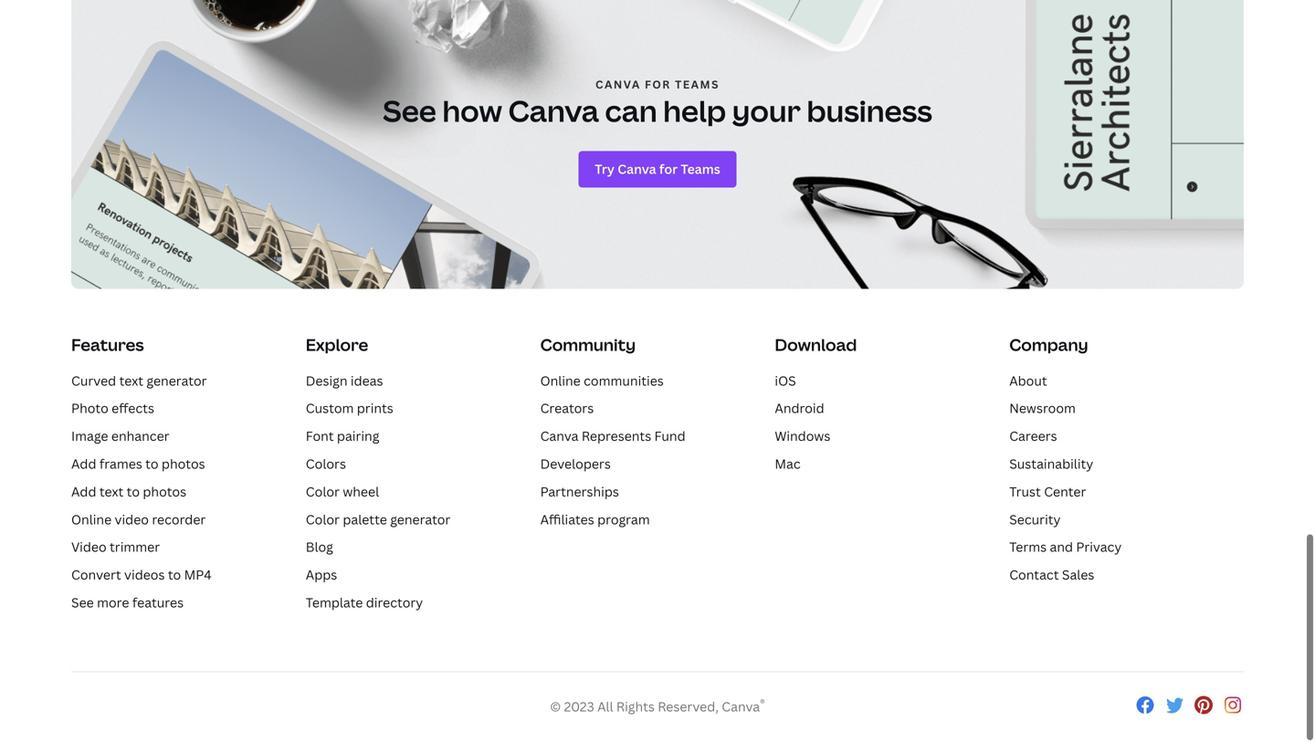 Task type: vqa. For each thing, say whether or not it's contained in the screenshot.
Contact Sales
yes



Task type: locate. For each thing, give the bounding box(es) containing it.
more
[[97, 596, 129, 613]]

see more features link
[[71, 596, 184, 613]]

online up video
[[71, 512, 112, 530]]

add down image on the bottom left of the page
[[71, 457, 96, 474]]

explore
[[306, 335, 368, 358]]

1 vertical spatial color
[[306, 512, 340, 530]]

1 vertical spatial add
[[71, 485, 96, 502]]

your
[[732, 92, 801, 132]]

canva for teams see how canva can help your business
[[383, 78, 933, 132]]

color up blog
[[306, 512, 340, 530]]

colors
[[306, 457, 346, 474]]

2023
[[564, 700, 595, 717]]

sales
[[1062, 568, 1095, 585]]

1 horizontal spatial online
[[541, 374, 581, 391]]

color wheel
[[306, 485, 379, 502]]

custom
[[306, 401, 354, 419]]

generator right palette
[[390, 512, 451, 530]]

text up effects
[[119, 374, 143, 391]]

curved text generator
[[71, 374, 207, 391]]

developers link
[[541, 457, 611, 474]]

ios link
[[775, 374, 796, 391]]

convert
[[71, 568, 121, 585]]

2 vertical spatial to
[[168, 568, 181, 585]]

effects
[[112, 401, 154, 419]]

0 vertical spatial online
[[541, 374, 581, 391]]

canva represents fund
[[541, 429, 686, 446]]

0 vertical spatial text
[[119, 374, 143, 391]]

1 vertical spatial photos
[[143, 485, 186, 502]]

mac link
[[775, 457, 801, 474]]

video trimmer link
[[71, 540, 160, 558]]

online up creators link
[[541, 374, 581, 391]]

see left more
[[71, 596, 94, 613]]

curved
[[71, 374, 116, 391]]

company
[[1010, 335, 1089, 358]]

to up video at the bottom left of the page
[[127, 485, 140, 502]]

features
[[71, 335, 144, 358]]

text
[[119, 374, 143, 391], [99, 485, 124, 502]]

online for online communities
[[541, 374, 581, 391]]

0 horizontal spatial see
[[71, 596, 94, 613]]

and
[[1050, 540, 1074, 558]]

color for color wheel
[[306, 485, 340, 502]]

font pairing link
[[306, 429, 380, 446]]

text for curved
[[119, 374, 143, 391]]

font pairing
[[306, 429, 380, 446]]

prints
[[357, 401, 394, 419]]

image
[[71, 429, 108, 446]]

photos down the enhancer
[[162, 457, 205, 474]]

convert videos to mp4 link
[[71, 568, 212, 585]]

text down the frames
[[99, 485, 124, 502]]

0 vertical spatial photos
[[162, 457, 205, 474]]

developers
[[541, 457, 611, 474]]

0 vertical spatial color
[[306, 485, 340, 502]]

add up video
[[71, 485, 96, 502]]

canva right reserved, on the right bottom of the page
[[722, 700, 760, 717]]

android link
[[775, 401, 825, 419]]

1 horizontal spatial to
[[145, 457, 159, 474]]

font
[[306, 429, 334, 446]]

to left mp4
[[168, 568, 181, 585]]

to
[[145, 457, 159, 474], [127, 485, 140, 502], [168, 568, 181, 585]]

generator
[[147, 374, 207, 391], [390, 512, 451, 530]]

2 add from the top
[[71, 485, 96, 502]]

1 horizontal spatial generator
[[390, 512, 451, 530]]

online communities link
[[541, 374, 664, 391]]

0 vertical spatial to
[[145, 457, 159, 474]]

1 color from the top
[[306, 485, 340, 502]]

0 horizontal spatial online
[[71, 512, 112, 530]]

video trimmer
[[71, 540, 160, 558]]

add text to photos
[[71, 485, 186, 502]]

color down colors
[[306, 485, 340, 502]]

download
[[775, 335, 857, 358]]

canva
[[596, 78, 641, 93], [508, 92, 599, 132], [541, 429, 579, 446], [722, 700, 760, 717]]

community
[[541, 335, 636, 358]]

sustainability link
[[1010, 457, 1094, 474]]

partnerships
[[541, 485, 619, 502]]

careers link
[[1010, 429, 1058, 446]]

fund
[[655, 429, 686, 446]]

teams
[[675, 78, 720, 93]]

1 vertical spatial generator
[[390, 512, 451, 530]]

partnerships link
[[541, 485, 619, 502]]

program
[[598, 512, 650, 530]]

photos up recorder on the left of the page
[[143, 485, 186, 502]]

contact sales link
[[1010, 568, 1095, 585]]

trust center
[[1010, 485, 1087, 502]]

1 horizontal spatial see
[[383, 92, 437, 132]]

color
[[306, 485, 340, 502], [306, 512, 340, 530]]

template directory
[[306, 596, 423, 613]]

canva left for
[[596, 78, 641, 93]]

for
[[645, 78, 671, 93]]

security link
[[1010, 512, 1061, 530]]

frames
[[99, 457, 142, 474]]

2 color from the top
[[306, 512, 340, 530]]

to for frames
[[145, 457, 159, 474]]

1 vertical spatial to
[[127, 485, 140, 502]]

see left how
[[383, 92, 437, 132]]

about
[[1010, 374, 1048, 391]]

0 horizontal spatial to
[[127, 485, 140, 502]]

canva down creators
[[541, 429, 579, 446]]

add
[[71, 457, 96, 474], [71, 485, 96, 502]]

careers
[[1010, 429, 1058, 446]]

online for online video recorder
[[71, 512, 112, 530]]

0 vertical spatial add
[[71, 457, 96, 474]]

online video recorder
[[71, 512, 206, 530]]

design ideas
[[306, 374, 383, 391]]

see inside the canva for teams see how canva can help your business
[[383, 92, 437, 132]]

see
[[383, 92, 437, 132], [71, 596, 94, 613]]

canva represents fund link
[[541, 429, 686, 446]]

generator up effects
[[147, 374, 207, 391]]

apps
[[306, 568, 337, 585]]

convert videos to mp4
[[71, 568, 212, 585]]

to down the enhancer
[[145, 457, 159, 474]]

2 horizontal spatial to
[[168, 568, 181, 585]]

apps link
[[306, 568, 337, 585]]

1 vertical spatial online
[[71, 512, 112, 530]]

1 add from the top
[[71, 457, 96, 474]]

design ideas link
[[306, 374, 383, 391]]

0 vertical spatial generator
[[147, 374, 207, 391]]

1 vertical spatial see
[[71, 596, 94, 613]]

color palette generator link
[[306, 512, 451, 530]]

generator for color palette generator
[[390, 512, 451, 530]]

photos
[[162, 457, 205, 474], [143, 485, 186, 502]]

color for color palette generator
[[306, 512, 340, 530]]

0 vertical spatial see
[[383, 92, 437, 132]]

photos for add text to photos
[[143, 485, 186, 502]]

template
[[306, 596, 363, 613]]

0 horizontal spatial generator
[[147, 374, 207, 391]]

1 vertical spatial text
[[99, 485, 124, 502]]



Task type: describe. For each thing, give the bounding box(es) containing it.
all
[[598, 700, 614, 717]]

video
[[71, 540, 107, 558]]

generator for curved text generator
[[147, 374, 207, 391]]

photo
[[71, 401, 109, 419]]

photo effects link
[[71, 401, 154, 419]]

template directory link
[[306, 596, 423, 613]]

recorder
[[152, 512, 206, 530]]

how
[[442, 92, 502, 132]]

windows
[[775, 429, 831, 446]]

online video recorder link
[[71, 512, 206, 530]]

trust
[[1010, 485, 1041, 502]]

add text to photos link
[[71, 485, 186, 502]]

online communities
[[541, 374, 664, 391]]

privacy
[[1077, 540, 1122, 558]]

affiliates
[[541, 512, 595, 530]]

colors link
[[306, 457, 346, 474]]

security
[[1010, 512, 1061, 530]]

ideas
[[351, 374, 383, 391]]

contact
[[1010, 568, 1059, 585]]

color wheel link
[[306, 485, 379, 502]]

mac
[[775, 457, 801, 474]]

rights
[[617, 700, 655, 717]]

see more features
[[71, 596, 184, 613]]

add for add frames to photos
[[71, 457, 96, 474]]

directory
[[366, 596, 423, 613]]

blog link
[[306, 540, 333, 558]]

to for text
[[127, 485, 140, 502]]

blog
[[306, 540, 333, 558]]

color palette generator
[[306, 512, 451, 530]]

trust center link
[[1010, 485, 1087, 502]]

features
[[132, 596, 184, 613]]

image enhancer link
[[71, 429, 170, 446]]

wheel
[[343, 485, 379, 502]]

creators
[[541, 401, 594, 419]]

canva inside the © 2023 all rights reserved, canva ®
[[722, 700, 760, 717]]

contact sales
[[1010, 568, 1095, 585]]

trimmer
[[110, 540, 160, 558]]

© 2023 all rights reserved, canva ®
[[550, 698, 765, 717]]

newsroom
[[1010, 401, 1076, 419]]

text for add
[[99, 485, 124, 502]]

canva left the can
[[508, 92, 599, 132]]

design
[[306, 374, 348, 391]]

enhancer
[[111, 429, 170, 446]]

affiliates program link
[[541, 512, 650, 530]]

about link
[[1010, 374, 1048, 391]]

videos
[[124, 568, 165, 585]]

ios
[[775, 374, 796, 391]]

reserved,
[[658, 700, 719, 717]]

add for add text to photos
[[71, 485, 96, 502]]

business
[[807, 92, 933, 132]]

center
[[1044, 485, 1087, 502]]

can
[[605, 92, 657, 132]]

photos for add frames to photos
[[162, 457, 205, 474]]

®
[[760, 698, 765, 712]]

affiliates program
[[541, 512, 650, 530]]

to for videos
[[168, 568, 181, 585]]

terms
[[1010, 540, 1047, 558]]

custom prints link
[[306, 401, 394, 419]]

image enhancer
[[71, 429, 170, 446]]

video
[[115, 512, 149, 530]]

©
[[550, 700, 561, 717]]

android
[[775, 401, 825, 419]]

photo effects
[[71, 401, 154, 419]]

curved text generator link
[[71, 374, 207, 391]]

add frames to photos
[[71, 457, 205, 474]]

terms and privacy link
[[1010, 540, 1122, 558]]

add frames to photos link
[[71, 457, 205, 474]]

newsroom link
[[1010, 401, 1076, 419]]

communities
[[584, 374, 664, 391]]



